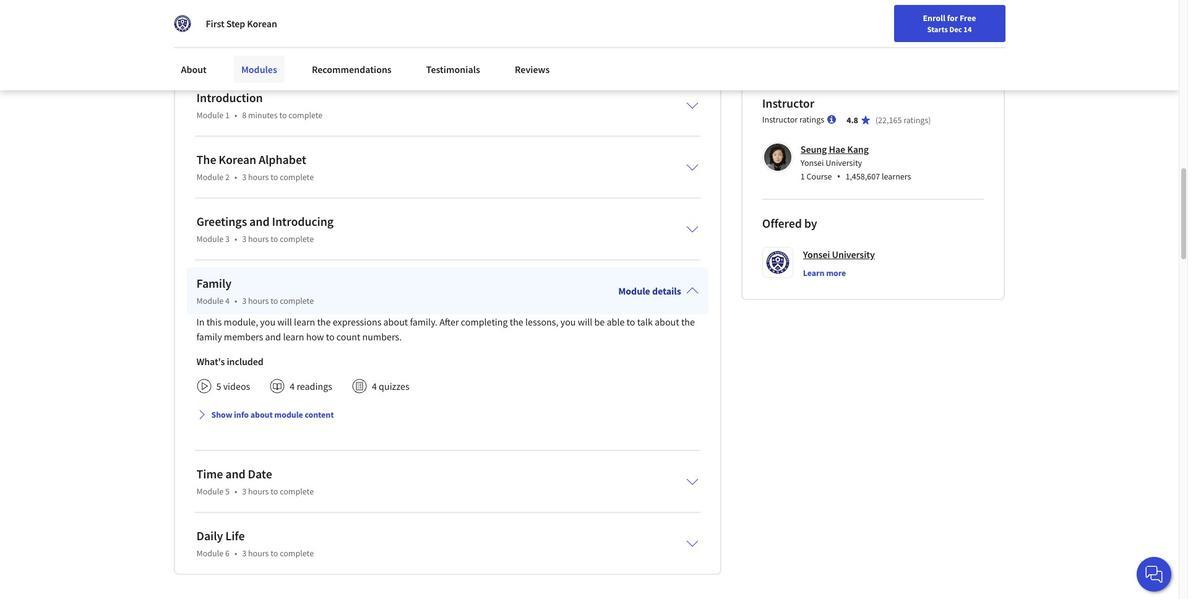 Task type: describe. For each thing, give the bounding box(es) containing it.
each
[[467, 18, 486, 30]]

hours for alphabet
[[248, 171, 269, 182]]

seung hae kang image
[[765, 143, 792, 171]]

to inside the greetings and introducing module 3 • 3 hours to complete
[[271, 233, 278, 244]]

instructor for instructor
[[763, 95, 815, 111]]

and inside the time and date module 5 • 3 hours to complete
[[225, 466, 246, 482]]

vocabulary,
[[174, 31, 220, 43]]

1 horizontal spatial quizzes
[[379, 380, 410, 392]]

lesson
[[488, 18, 514, 30]]

reviews link
[[508, 56, 558, 83]]

and left role-
[[296, 31, 312, 43]]

about inside dropdown button
[[251, 409, 273, 420]]

and up life,
[[529, 0, 544, 4]]

lessons,
[[526, 316, 559, 328]]

english
[[942, 39, 972, 51]]

hours inside "daily life module 6 • 3 hours to complete"
[[248, 548, 269, 559]]

what's
[[197, 355, 225, 368]]

what's included
[[197, 355, 264, 368]]

complete inside the introduction module 1 • 8 minutes to complete
[[289, 109, 323, 121]]

include
[[367, 5, 396, 17]]

units,
[[504, 0, 526, 4]]

3 the from the left
[[682, 316, 695, 328]]

university inside seung hae kang yonsei university 1 course • 1,458,607 learners
[[826, 157, 863, 168]]

introducing
[[272, 213, 334, 229]]

your inside this is an elementary-level korean language course, consisting of 5 lessons with 4 units, and covers 4 skills: reading, writing, listening and speaking. the main topics include basic expressions used in everyday life, such as greetings, introducing yourself, talking about your family and a daily life and so on. each lesson covers dialogues, pronunciation, vocabulary, grammar, quizzes and role-plays. read more
[[314, 18, 333, 30]]

to inside the time and date module 5 • 3 hours to complete
[[271, 486, 278, 497]]

elementary-
[[213, 0, 262, 4]]

about right talk
[[655, 316, 680, 328]]

in
[[493, 5, 501, 17]]

• inside the korean alphabet module 2 • 3 hours to complete
[[235, 171, 237, 182]]

• inside the 'family module 4 • 3 hours to complete'
[[235, 295, 237, 306]]

by
[[805, 215, 818, 231]]

is
[[192, 0, 199, 4]]

complete inside the korean alphabet module 2 • 3 hours to complete
[[280, 171, 314, 182]]

time and date module 5 • 3 hours to complete
[[197, 466, 314, 497]]

life
[[226, 528, 245, 544]]

find your new career
[[836, 39, 914, 50]]

5 inside the time and date module 5 • 3 hours to complete
[[225, 486, 230, 497]]

first step korean
[[206, 17, 277, 30]]

enroll for free starts dec 14
[[924, 12, 977, 34]]

complete inside the time and date module 5 • 3 hours to complete
[[280, 486, 314, 497]]

1 horizontal spatial covers
[[546, 0, 573, 4]]

korean inside this is an elementary-level korean language course, consisting of 5 lessons with 4 units, and covers 4 skills: reading, writing, listening and speaking. the main topics include basic expressions used in everyday life, such as greetings, introducing yourself, talking about your family and a daily life and so on. each lesson covers dialogues, pronunciation, vocabulary, grammar, quizzes and role-plays. read more
[[283, 0, 312, 4]]

5 inside this is an elementary-level korean language course, consisting of 5 lessons with 4 units, and covers 4 skills: reading, writing, listening and speaking. the main topics include basic expressions used in everyday life, such as greetings, introducing yourself, talking about your family and a daily life and so on. each lesson covers dialogues, pronunciation, vocabulary, grammar, quizzes and role-plays. read more
[[438, 0, 443, 4]]

module inside the korean alphabet module 2 • 3 hours to complete
[[197, 171, 224, 182]]

3 inside the 'family module 4 • 3 hours to complete'
[[242, 295, 247, 306]]

hours for date
[[248, 486, 269, 497]]

4.8
[[847, 114, 859, 126]]

about inside this is an elementary-level korean language course, consisting of 5 lessons with 4 units, and covers 4 skills: reading, writing, listening and speaking. the main topics include basic expressions used in everyday life, such as greetings, introducing yourself, talking about your family and a daily life and so on. each lesson covers dialogues, pronunciation, vocabulary, grammar, quizzes and role-plays. read more
[[288, 18, 312, 30]]

show
[[211, 409, 232, 420]]

yourself,
[[222, 18, 257, 30]]

find your new career link
[[830, 37, 920, 53]]

about
[[181, 63, 207, 76]]

reading,
[[606, 0, 639, 4]]

expressions inside in this module, you will learn the expressions about family. after completing the lessons, you will be able to talk about the family members and learn how to count numbers.
[[333, 316, 382, 328]]

yonsei university
[[804, 248, 875, 261]]

with
[[477, 0, 495, 4]]

5 videos
[[216, 380, 250, 392]]

introduction module 1 • 8 minutes to complete
[[197, 90, 323, 121]]

korean inside the korean alphabet module 2 • 3 hours to complete
[[219, 152, 256, 167]]

videos
[[223, 380, 250, 392]]

about link
[[174, 56, 214, 83]]

speaking.
[[260, 5, 298, 17]]

talking
[[259, 18, 286, 30]]

hours for introducing
[[248, 233, 269, 244]]

level
[[262, 0, 281, 4]]

family
[[197, 275, 232, 291]]

to inside the 'family module 4 • 3 hours to complete'
[[271, 295, 278, 306]]

module details
[[619, 285, 682, 297]]

yonsei inside yonsei university link
[[804, 248, 831, 261]]

so
[[440, 18, 449, 30]]

the korean alphabet module 2 • 3 hours to complete
[[197, 152, 314, 182]]

1 vertical spatial covers
[[516, 18, 543, 30]]

2 you from the left
[[561, 316, 576, 328]]

4 quizzes
[[372, 380, 410, 392]]

new
[[872, 39, 888, 50]]

• inside "daily life module 6 • 3 hours to complete"
[[235, 548, 237, 559]]

chat with us image
[[1145, 565, 1165, 585]]

1 vertical spatial 5
[[216, 380, 221, 392]]

and inside the greetings and introducing module 3 • 3 hours to complete
[[250, 213, 270, 229]]

able
[[607, 316, 625, 328]]

1 will from the left
[[278, 316, 292, 328]]

recommendations
[[312, 63, 392, 76]]

modules link
[[234, 56, 285, 83]]

module inside the introduction module 1 • 8 minutes to complete
[[197, 109, 224, 121]]

readings
[[297, 380, 332, 392]]

daily
[[197, 528, 223, 544]]

used
[[472, 5, 491, 17]]

• inside the introduction module 1 • 8 minutes to complete
[[235, 109, 237, 121]]

completing
[[461, 316, 508, 328]]

read
[[174, 41, 195, 52]]

in this module, you will learn the expressions about family. after completing the lessons, you will be able to talk about the family members and learn how to count numbers.
[[197, 316, 695, 343]]

such
[[558, 5, 577, 17]]

learn more
[[804, 267, 847, 278]]

and left the a at the left top of page
[[362, 18, 377, 30]]

starts
[[928, 24, 948, 34]]

3 inside the korean alphabet module 2 • 3 hours to complete
[[242, 171, 247, 182]]

4 up the as
[[575, 0, 580, 4]]

6
[[225, 548, 230, 559]]

2
[[225, 171, 230, 182]]

yonsei inside seung hae kang yonsei university 1 course • 1,458,607 learners
[[801, 157, 824, 168]]

the inside this is an elementary-level korean language course, consisting of 5 lessons with 4 units, and covers 4 skills: reading, writing, listening and speaking. the main topics include basic expressions used in everyday life, such as greetings, introducing yourself, talking about your family and a daily life and so on. each lesson covers dialogues, pronunciation, vocabulary, grammar, quizzes and role-plays. read more
[[300, 5, 315, 17]]

reviews
[[515, 63, 550, 76]]

8
[[242, 109, 247, 121]]

and up 'first step korean'
[[242, 5, 258, 17]]

quizzes inside this is an elementary-level korean language course, consisting of 5 lessons with 4 units, and covers 4 skills: reading, writing, listening and speaking. the main topics include basic expressions used in everyday life, such as greetings, introducing yourself, talking about your family and a daily life and so on. each lesson covers dialogues, pronunciation, vocabulary, grammar, quizzes and role-plays. read more
[[264, 31, 294, 43]]

• inside the time and date module 5 • 3 hours to complete
[[235, 486, 237, 497]]

instructor ratings
[[763, 114, 825, 125]]

plays.
[[333, 31, 356, 43]]

learn
[[804, 267, 825, 278]]

and inside in this module, you will learn the expressions about family. after completing the lessons, you will be able to talk about the family members and learn how to count numbers.
[[265, 330, 281, 343]]

• inside the greetings and introducing module 3 • 3 hours to complete
[[235, 233, 237, 244]]

writing,
[[174, 5, 204, 17]]

0 vertical spatial learn
[[294, 316, 315, 328]]

content
[[305, 409, 334, 420]]

yonsei university link
[[804, 247, 875, 262]]

module
[[275, 409, 303, 420]]

members
[[224, 330, 263, 343]]

modules
[[241, 63, 277, 76]]

main
[[318, 5, 338, 17]]

hae
[[829, 143, 846, 155]]

module inside the time and date module 5 • 3 hours to complete
[[197, 486, 224, 497]]



Task type: locate. For each thing, give the bounding box(es) containing it.
family module 4 • 3 hours to complete
[[197, 275, 314, 306]]

minutes
[[248, 109, 278, 121]]

and right the greetings
[[250, 213, 270, 229]]

22,165
[[879, 114, 902, 126]]

show info about module content
[[211, 409, 334, 420]]

5 left 'videos'
[[216, 380, 221, 392]]

info
[[234, 409, 249, 420]]

• right 2
[[235, 171, 237, 182]]

0 vertical spatial expressions
[[421, 5, 469, 17]]

of
[[428, 0, 436, 4]]

complete inside the 'family module 4 • 3 hours to complete'
[[280, 295, 314, 306]]

instructor
[[763, 95, 815, 111], [763, 114, 798, 125]]

introducing
[[174, 18, 220, 30]]

1 hours from the top
[[248, 171, 269, 182]]

to inside the introduction module 1 • 8 minutes to complete
[[280, 109, 287, 121]]

4 inside the 'family module 4 • 3 hours to complete'
[[225, 295, 230, 306]]

module left 6
[[197, 548, 224, 559]]

module left 2
[[197, 171, 224, 182]]

complete
[[289, 109, 323, 121], [280, 171, 314, 182], [280, 233, 314, 244], [280, 295, 314, 306], [280, 486, 314, 497], [280, 548, 314, 559]]

3 inside the time and date module 5 • 3 hours to complete
[[242, 486, 247, 497]]

0 vertical spatial 1
[[225, 109, 230, 121]]

1 horizontal spatial 1
[[801, 171, 805, 182]]

( 22,165 ratings )
[[876, 114, 932, 126]]

life
[[408, 18, 420, 30]]

1 vertical spatial more
[[827, 267, 847, 278]]

2 horizontal spatial the
[[682, 316, 695, 328]]

about right info
[[251, 409, 273, 420]]

hours inside the time and date module 5 • 3 hours to complete
[[248, 486, 269, 497]]

the left "lessons,"
[[510, 316, 524, 328]]

the right talk
[[682, 316, 695, 328]]

dec
[[950, 24, 963, 34]]

free
[[960, 12, 977, 24]]

will down the 'family module 4 • 3 hours to complete'
[[278, 316, 292, 328]]

• inside seung hae kang yonsei university 1 course • 1,458,607 learners
[[837, 169, 841, 183]]

1 horizontal spatial the
[[510, 316, 524, 328]]

covers down everyday
[[516, 18, 543, 30]]

1 horizontal spatial 5
[[225, 486, 230, 497]]

1 horizontal spatial will
[[578, 316, 593, 328]]

1 inside the introduction module 1 • 8 minutes to complete
[[225, 109, 230, 121]]

0 vertical spatial family
[[335, 18, 360, 30]]

4 down family
[[225, 295, 230, 306]]

0 horizontal spatial ratings
[[800, 114, 825, 125]]

expressions inside this is an elementary-level korean language course, consisting of 5 lessons with 4 units, and covers 4 skills: reading, writing, listening and speaking. the main topics include basic expressions used in everyday life, such as greetings, introducing yourself, talking about your family and a daily life and so on. each lesson covers dialogues, pronunciation, vocabulary, grammar, quizzes and role-plays. read more
[[421, 5, 469, 17]]

university down hae
[[826, 157, 863, 168]]

1 horizontal spatial the
[[300, 5, 315, 17]]

ratings right 22,165 on the top right of the page
[[904, 114, 929, 126]]

0 vertical spatial the
[[300, 5, 315, 17]]

you right module,
[[260, 316, 276, 328]]

hours up module,
[[248, 295, 269, 306]]

your up role-
[[314, 18, 333, 30]]

talk
[[638, 316, 653, 328]]

1 left 8
[[225, 109, 230, 121]]

0 horizontal spatial will
[[278, 316, 292, 328]]

ratings up seung on the top of the page
[[800, 114, 825, 125]]

module down time
[[197, 486, 224, 497]]

• down the greetings
[[235, 233, 237, 244]]

more inside this is an elementary-level korean language course, consisting of 5 lessons with 4 units, and covers 4 skills: reading, writing, listening and speaking. the main topics include basic expressions used in everyday life, such as greetings, introducing yourself, talking about your family and a daily life and so on. each lesson covers dialogues, pronunciation, vocabulary, grammar, quizzes and role-plays. read more
[[198, 41, 220, 52]]

yonsei up the 'learn'
[[804, 248, 831, 261]]

module inside the 'family module 4 • 3 hours to complete'
[[197, 295, 224, 306]]

2 vertical spatial 5
[[225, 486, 230, 497]]

korean up speaking.
[[283, 0, 312, 4]]

instructor for instructor ratings
[[763, 114, 798, 125]]

yonsei university image
[[174, 15, 191, 32]]

complete inside the greetings and introducing module 3 • 3 hours to complete
[[280, 233, 314, 244]]

instructor up 'instructor ratings'
[[763, 95, 815, 111]]

time
[[197, 466, 223, 482]]

1 vertical spatial learn
[[283, 330, 304, 343]]

seung hae kang yonsei university 1 course • 1,458,607 learners
[[801, 143, 912, 183]]

university up the learn more
[[833, 248, 875, 261]]

more inside learn more 'button'
[[827, 267, 847, 278]]

english button
[[920, 25, 994, 65]]

0 vertical spatial korean
[[283, 0, 312, 4]]

3 hours from the top
[[248, 295, 269, 306]]

1 instructor from the top
[[763, 95, 815, 111]]

4 hours from the top
[[248, 486, 269, 497]]

1 vertical spatial yonsei
[[804, 248, 831, 261]]

family down this
[[197, 330, 222, 343]]

language
[[314, 0, 351, 4]]

• up module,
[[235, 295, 237, 306]]

quizzes down talking
[[264, 31, 294, 43]]

as
[[580, 5, 589, 17]]

learn up how
[[294, 316, 315, 328]]

greetings
[[197, 213, 247, 229]]

0 vertical spatial university
[[826, 157, 863, 168]]

your right find
[[854, 39, 870, 50]]

hours right 6
[[248, 548, 269, 559]]

learners
[[882, 171, 912, 182]]

1 vertical spatial korean
[[247, 17, 277, 30]]

1 vertical spatial your
[[854, 39, 870, 50]]

expressions up count
[[333, 316, 382, 328]]

• up "life"
[[235, 486, 237, 497]]

0 vertical spatial instructor
[[763, 95, 815, 111]]

1 vertical spatial 1
[[801, 171, 805, 182]]

will
[[278, 316, 292, 328], [578, 316, 593, 328]]

lessons
[[445, 0, 475, 4]]

topics
[[340, 5, 364, 17]]

• right the course
[[837, 169, 841, 183]]

hours inside the korean alphabet module 2 • 3 hours to complete
[[248, 171, 269, 182]]

0 horizontal spatial family
[[197, 330, 222, 343]]

everyday
[[503, 5, 540, 17]]

1 vertical spatial quizzes
[[379, 380, 410, 392]]

family up plays.
[[335, 18, 360, 30]]

0 horizontal spatial 1
[[225, 109, 230, 121]]

and left date
[[225, 466, 246, 482]]

2 hours from the top
[[248, 233, 269, 244]]

• left 8
[[235, 109, 237, 121]]

learn
[[294, 316, 315, 328], [283, 330, 304, 343]]

module down family
[[197, 295, 224, 306]]

module inside the greetings and introducing module 3 • 3 hours to complete
[[197, 233, 224, 244]]

(
[[876, 114, 879, 126]]

show info about module content button
[[192, 404, 339, 426]]

1 horizontal spatial ratings
[[904, 114, 929, 126]]

1 horizontal spatial your
[[854, 39, 870, 50]]

course,
[[353, 0, 383, 4]]

module down the greetings
[[197, 233, 224, 244]]

1 horizontal spatial more
[[827, 267, 847, 278]]

the up how
[[317, 316, 331, 328]]

1 vertical spatial instructor
[[763, 114, 798, 125]]

the
[[300, 5, 315, 17], [197, 152, 216, 167]]

0 vertical spatial yonsei
[[801, 157, 824, 168]]

you right "lessons,"
[[561, 316, 576, 328]]

1 horizontal spatial family
[[335, 18, 360, 30]]

learn left how
[[283, 330, 304, 343]]

this
[[207, 316, 222, 328]]

about up numbers.
[[384, 316, 408, 328]]

module inside "daily life module 6 • 3 hours to complete"
[[197, 548, 224, 559]]

be
[[595, 316, 605, 328]]

4
[[497, 0, 502, 4], [575, 0, 580, 4], [225, 295, 230, 306], [290, 380, 295, 392], [372, 380, 377, 392]]

5 up "life"
[[225, 486, 230, 497]]

count
[[337, 330, 361, 343]]

family.
[[410, 316, 438, 328]]

expressions up so
[[421, 5, 469, 17]]

greetings,
[[591, 5, 630, 17]]

family inside in this module, you will learn the expressions about family. after completing the lessons, you will be able to talk about the family members and learn how to count numbers.
[[197, 330, 222, 343]]

1 inside seung hae kang yonsei university 1 course • 1,458,607 learners
[[801, 171, 805, 182]]

1 vertical spatial expressions
[[333, 316, 382, 328]]

1
[[225, 109, 230, 121], [801, 171, 805, 182]]

2 will from the left
[[578, 316, 593, 328]]

hours up the 'family module 4 • 3 hours to complete'
[[248, 233, 269, 244]]

an
[[201, 0, 211, 4]]

introduction
[[197, 90, 263, 105]]

daily life module 6 • 3 hours to complete
[[197, 528, 314, 559]]

0 horizontal spatial you
[[260, 316, 276, 328]]

4 down numbers.
[[372, 380, 377, 392]]

0 horizontal spatial the
[[317, 316, 331, 328]]

2 horizontal spatial 5
[[438, 0, 443, 4]]

numbers.
[[363, 330, 402, 343]]

first
[[206, 17, 225, 30]]

4 up in
[[497, 0, 502, 4]]

1 the from the left
[[317, 316, 331, 328]]

module down introduction
[[197, 109, 224, 121]]

greetings and introducing module 3 • 3 hours to complete
[[197, 213, 334, 244]]

recommendations link
[[305, 56, 399, 83]]

dialogues,
[[545, 18, 586, 30]]

role-
[[314, 31, 333, 43]]

family inside this is an elementary-level korean language course, consisting of 5 lessons with 4 units, and covers 4 skills: reading, writing, listening and speaking. the main topics include basic expressions used in everyday life, such as greetings, introducing yourself, talking about your family and a daily life and so on. each lesson covers dialogues, pronunciation, vocabulary, grammar, quizzes and role-plays. read more
[[335, 18, 360, 30]]

4 left readings
[[290, 380, 295, 392]]

hours inside the greetings and introducing module 3 • 3 hours to complete
[[248, 233, 269, 244]]

covers up such
[[546, 0, 573, 4]]

1 left the course
[[801, 171, 805, 182]]

seung
[[801, 143, 828, 155]]

date
[[248, 466, 272, 482]]

0 vertical spatial 5
[[438, 0, 443, 4]]

module,
[[224, 316, 258, 328]]

0 horizontal spatial your
[[314, 18, 333, 30]]

0 horizontal spatial covers
[[516, 18, 543, 30]]

module
[[197, 109, 224, 121], [197, 171, 224, 182], [197, 233, 224, 244], [619, 285, 651, 297], [197, 295, 224, 306], [197, 486, 224, 497], [197, 548, 224, 559]]

complete inside "daily life module 6 • 3 hours to complete"
[[280, 548, 314, 559]]

and right members
[[265, 330, 281, 343]]

quizzes down numbers.
[[379, 380, 410, 392]]

0 vertical spatial covers
[[546, 0, 573, 4]]

alphabet
[[259, 152, 306, 167]]

hours
[[248, 171, 269, 182], [248, 233, 269, 244], [248, 295, 269, 306], [248, 486, 269, 497], [248, 548, 269, 559]]

0 horizontal spatial the
[[197, 152, 216, 167]]

None search field
[[177, 33, 474, 57]]

2 vertical spatial korean
[[219, 152, 256, 167]]

instructor up the seung hae kang icon
[[763, 114, 798, 125]]

hours down alphabet
[[248, 171, 269, 182]]

0 horizontal spatial quizzes
[[264, 31, 294, 43]]

)
[[929, 114, 932, 126]]

the inside the korean alphabet module 2 • 3 hours to complete
[[197, 152, 216, 167]]

testimonials link
[[419, 56, 488, 83]]

hours inside the 'family module 4 • 3 hours to complete'
[[248, 295, 269, 306]]

to inside "daily life module 6 • 3 hours to complete"
[[271, 548, 278, 559]]

to inside the korean alphabet module 2 • 3 hours to complete
[[271, 171, 278, 182]]

after
[[440, 316, 459, 328]]

1 horizontal spatial you
[[561, 316, 576, 328]]

5 hours from the top
[[248, 548, 269, 559]]

skills:
[[582, 0, 604, 4]]

and left so
[[422, 18, 438, 30]]

on.
[[452, 18, 465, 30]]

korean up 2
[[219, 152, 256, 167]]

a
[[380, 18, 385, 30]]

0 vertical spatial more
[[198, 41, 220, 52]]

covers
[[546, 0, 573, 4], [516, 18, 543, 30]]

university
[[826, 157, 863, 168], [833, 248, 875, 261]]

hours down date
[[248, 486, 269, 497]]

1 vertical spatial the
[[197, 152, 216, 167]]

korean down speaking.
[[247, 17, 277, 30]]

0 horizontal spatial 5
[[216, 380, 221, 392]]

will left be in the bottom right of the page
[[578, 316, 593, 328]]

0 horizontal spatial more
[[198, 41, 220, 52]]

1,458,607
[[846, 171, 881, 182]]

• right 6
[[235, 548, 237, 559]]

course
[[807, 171, 833, 182]]

about down speaking.
[[288, 18, 312, 30]]

1 horizontal spatial expressions
[[421, 5, 469, 17]]

3 inside "daily life module 6 • 3 hours to complete"
[[242, 548, 247, 559]]

listening
[[206, 5, 240, 17]]

expressions
[[421, 5, 469, 17], [333, 316, 382, 328]]

enroll
[[924, 12, 946, 24]]

1 vertical spatial university
[[833, 248, 875, 261]]

14
[[964, 24, 972, 34]]

more down the first
[[198, 41, 220, 52]]

5 right of
[[438, 0, 443, 4]]

life,
[[542, 5, 556, 17]]

•
[[235, 109, 237, 121], [837, 169, 841, 183], [235, 171, 237, 182], [235, 233, 237, 244], [235, 295, 237, 306], [235, 486, 237, 497], [235, 548, 237, 559]]

0 horizontal spatial expressions
[[333, 316, 382, 328]]

0 vertical spatial your
[[314, 18, 333, 30]]

module left details on the top right of the page
[[619, 285, 651, 297]]

consisting
[[385, 0, 425, 4]]

0 vertical spatial quizzes
[[264, 31, 294, 43]]

yonsei down seung on the top of the page
[[801, 157, 824, 168]]

1 vertical spatial family
[[197, 330, 222, 343]]

2 the from the left
[[510, 316, 524, 328]]

about
[[288, 18, 312, 30], [384, 316, 408, 328], [655, 316, 680, 328], [251, 409, 273, 420]]

grammar,
[[222, 31, 262, 43]]

offered
[[763, 215, 802, 231]]

kang
[[848, 143, 869, 155]]

find
[[836, 39, 852, 50]]

daily
[[387, 18, 406, 30]]

how
[[306, 330, 324, 343]]

2 instructor from the top
[[763, 114, 798, 125]]

more down yonsei university link
[[827, 267, 847, 278]]

1 you from the left
[[260, 316, 276, 328]]



Task type: vqa. For each thing, say whether or not it's contained in the screenshot.
How many certificates can I earn with Coursera Plus?
no



